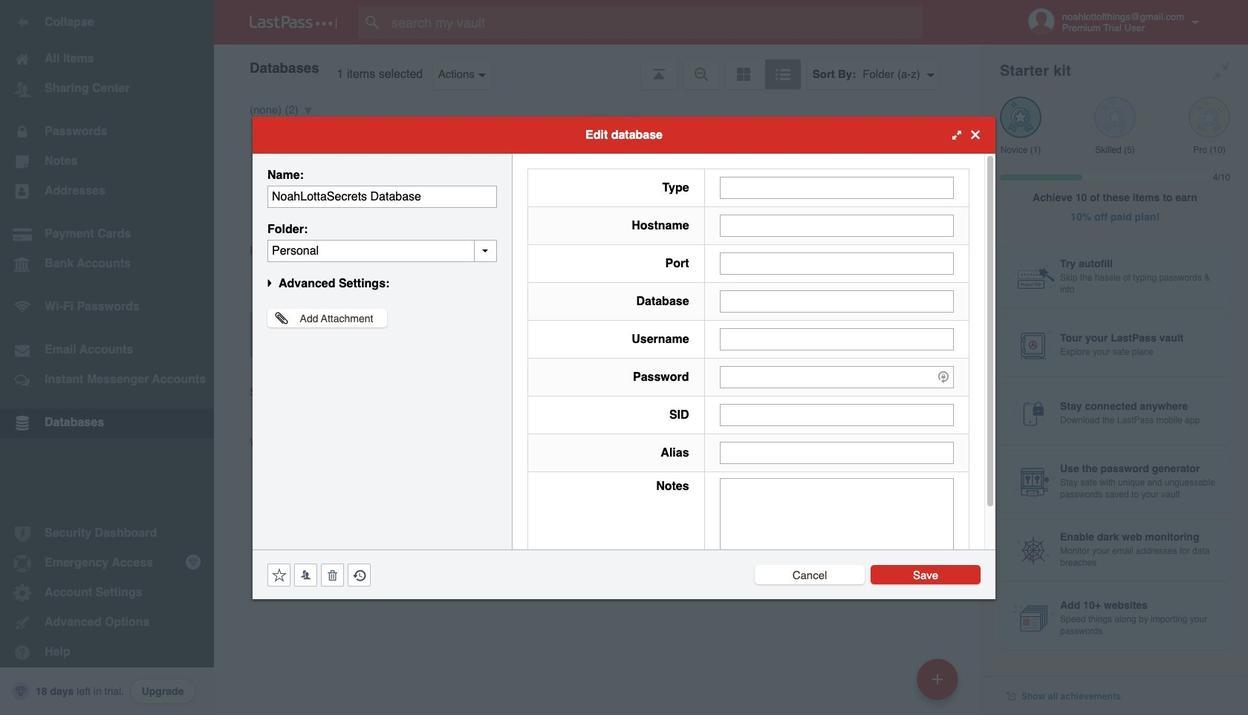 Task type: locate. For each thing, give the bounding box(es) containing it.
None password field
[[720, 366, 955, 388]]

None text field
[[268, 185, 497, 208], [268, 240, 497, 262], [720, 290, 955, 313], [720, 328, 955, 351], [720, 404, 955, 426], [720, 442, 955, 464], [720, 478, 955, 571], [268, 185, 497, 208], [268, 240, 497, 262], [720, 290, 955, 313], [720, 328, 955, 351], [720, 404, 955, 426], [720, 442, 955, 464], [720, 478, 955, 571]]

new item image
[[933, 675, 943, 685]]

lastpass image
[[250, 16, 338, 29]]

dialog
[[253, 116, 996, 600]]

None text field
[[720, 177, 955, 199], [720, 214, 955, 237], [720, 252, 955, 275], [720, 177, 955, 199], [720, 214, 955, 237], [720, 252, 955, 275]]



Task type: describe. For each thing, give the bounding box(es) containing it.
vault options navigation
[[214, 45, 983, 89]]

search my vault text field
[[358, 6, 952, 39]]

main navigation navigation
[[0, 0, 214, 716]]

new item navigation
[[912, 655, 968, 716]]

Search search field
[[358, 6, 952, 39]]



